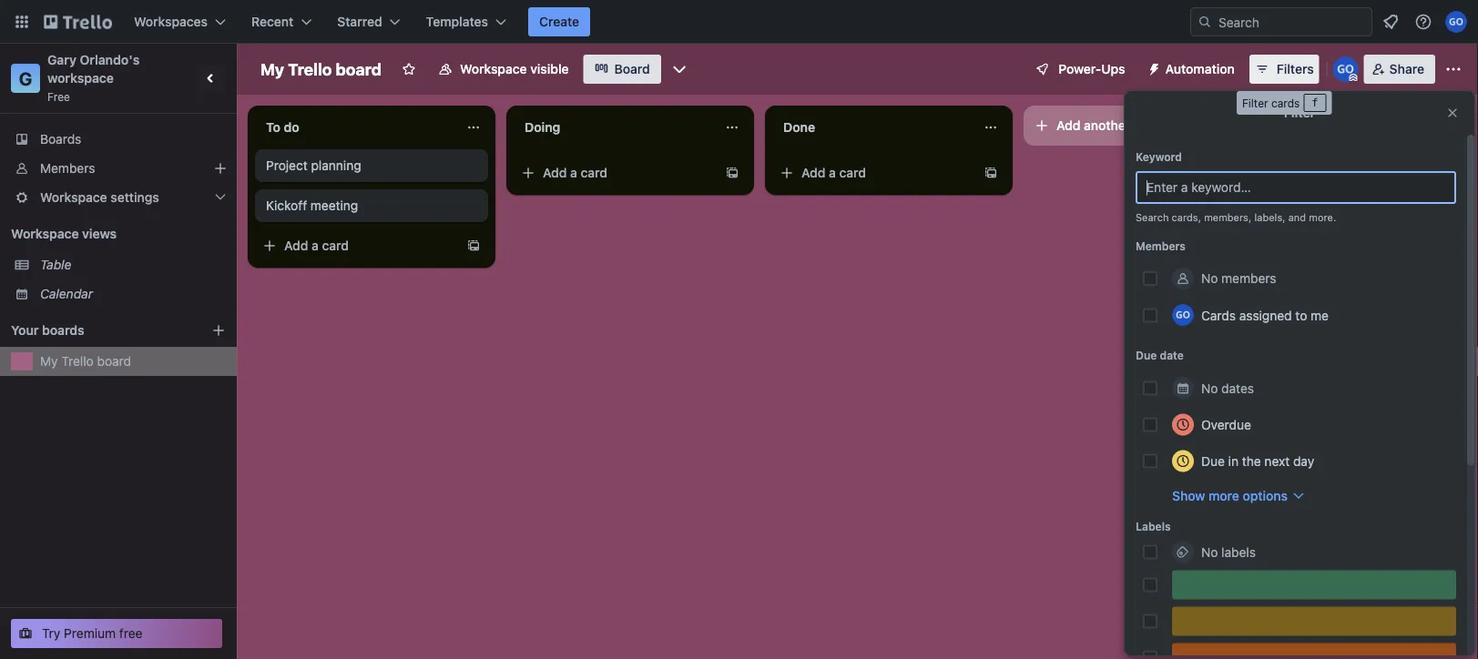 Task type: vqa. For each thing, say whether or not it's contained in the screenshot.
'Hire' inside the Hire inexexperienced writer Link
no



Task type: locate. For each thing, give the bounding box(es) containing it.
0 vertical spatial members
[[40, 161, 95, 176]]

share button
[[1365, 55, 1436, 84]]

workspace inside dropdown button
[[40, 190, 107, 205]]

workspace inside button
[[460, 62, 527, 77]]

this member is an admin of this board. image
[[1350, 74, 1358, 82]]

add down doing
[[543, 165, 567, 180]]

power-
[[1059, 62, 1102, 77]]

no for no members
[[1202, 271, 1219, 286]]

add
[[1057, 118, 1081, 133], [543, 165, 567, 180], [802, 165, 826, 180], [284, 238, 308, 253]]

a down done text field
[[829, 165, 836, 180]]

add for doing
[[543, 165, 567, 180]]

no for no dates
[[1202, 381, 1219, 396]]

1 horizontal spatial gary orlando (garyorlando) image
[[1334, 56, 1359, 82]]

settings
[[111, 190, 159, 205]]

card for doing
[[581, 165, 608, 180]]

trello
[[288, 59, 332, 79], [61, 354, 94, 369]]

0 horizontal spatial filter
[[1243, 97, 1269, 109]]

add left another in the top of the page
[[1057, 118, 1081, 133]]

to
[[1296, 308, 1308, 323]]

gary orlando (garyorlando) image
[[1334, 56, 1359, 82], [1173, 304, 1195, 326]]

3 no from the top
[[1202, 545, 1219, 560]]

my trello board down starred
[[261, 59, 382, 79]]

1 horizontal spatial my trello board
[[261, 59, 382, 79]]

more
[[1209, 488, 1240, 503]]

my down your boards
[[40, 354, 58, 369]]

gary orlando (garyorlando) image
[[1446, 11, 1468, 33]]

To do text field
[[255, 113, 456, 142]]

0 horizontal spatial gary orlando (garyorlando) image
[[1173, 304, 1195, 326]]

workspace for workspace settings
[[40, 190, 107, 205]]

boards
[[42, 323, 84, 338]]

1 horizontal spatial board
[[336, 59, 382, 79]]

due date
[[1136, 349, 1184, 362]]

g link
[[11, 64, 40, 93]]

cards
[[1202, 308, 1237, 323]]

doing
[[525, 120, 561, 135]]

add a card button down done text field
[[773, 159, 977, 188]]

workspace navigation collapse icon image
[[199, 66, 224, 91]]

show more options button
[[1173, 487, 1307, 505]]

card down meeting
[[322, 238, 349, 253]]

1 horizontal spatial trello
[[288, 59, 332, 79]]

0 vertical spatial due
[[1136, 349, 1158, 362]]

2 horizontal spatial add a card
[[802, 165, 867, 180]]

Board name text field
[[251, 55, 391, 84]]

my trello board link
[[40, 353, 226, 371]]

board down starred
[[336, 59, 382, 79]]

0 horizontal spatial trello
[[61, 354, 94, 369]]

add down kickoff
[[284, 238, 308, 253]]

orlando's
[[80, 52, 140, 67]]

2 horizontal spatial card
[[840, 165, 867, 180]]

meeting
[[311, 198, 358, 213]]

gary orlando's workspace free
[[47, 52, 143, 103]]

0 vertical spatial my trello board
[[261, 59, 382, 79]]

filter down filters
[[1285, 105, 1316, 120]]

1 horizontal spatial my
[[261, 59, 284, 79]]

show menu image
[[1445, 60, 1463, 78]]

close popover image
[[1446, 106, 1461, 120]]

add a card button for to do
[[255, 231, 459, 261]]

add a card down 'done'
[[802, 165, 867, 180]]

2 horizontal spatial create from template… image
[[984, 166, 999, 180]]

filter left "cards"
[[1243, 97, 1269, 109]]

due left in
[[1202, 454, 1225, 469]]

1 horizontal spatial a
[[571, 165, 578, 180]]

1 vertical spatial members
[[1136, 240, 1186, 252]]

views
[[82, 226, 117, 241]]

my
[[261, 59, 284, 79], [40, 354, 58, 369]]

0 horizontal spatial create from template… image
[[467, 239, 481, 253]]

your
[[11, 323, 39, 338]]

add inside add another list button
[[1057, 118, 1081, 133]]

0 horizontal spatial due
[[1136, 349, 1158, 362]]

next
[[1265, 454, 1290, 469]]

keyword
[[1136, 150, 1183, 163]]

kickoff meeting link
[[266, 197, 477, 215]]

Enter a keyword… text field
[[1136, 171, 1457, 204]]

0 horizontal spatial members
[[40, 161, 95, 176]]

1 horizontal spatial card
[[581, 165, 608, 180]]

the
[[1243, 454, 1262, 469]]

color: yellow, title: none element
[[1173, 607, 1457, 636]]

0 horizontal spatial card
[[322, 238, 349, 253]]

trello inside text field
[[288, 59, 332, 79]]

0 vertical spatial my
[[261, 59, 284, 79]]

add down 'done'
[[802, 165, 826, 180]]

0 horizontal spatial my
[[40, 354, 58, 369]]

2 horizontal spatial add a card button
[[773, 159, 977, 188]]

1 horizontal spatial filter
[[1285, 105, 1316, 120]]

your boards with 1 items element
[[11, 320, 184, 342]]

card down 'doing' text box at the left top of the page
[[581, 165, 608, 180]]

add a card down doing
[[543, 165, 608, 180]]

add a card button down kickoff meeting link
[[255, 231, 459, 261]]

card
[[581, 165, 608, 180], [840, 165, 867, 180], [322, 238, 349, 253]]

0 horizontal spatial a
[[312, 238, 319, 253]]

1 horizontal spatial add a card
[[543, 165, 608, 180]]

workspace up workspace views
[[40, 190, 107, 205]]

due in the next day
[[1202, 454, 1315, 469]]

add a card for done
[[802, 165, 867, 180]]

ups
[[1102, 62, 1126, 77]]

no labels
[[1202, 545, 1257, 560]]

2 no from the top
[[1202, 381, 1219, 396]]

1 no from the top
[[1202, 271, 1219, 286]]

1 vertical spatial no
[[1202, 381, 1219, 396]]

members down 'search' at right top
[[1136, 240, 1186, 252]]

no left dates
[[1202, 381, 1219, 396]]

trello down recent popup button
[[288, 59, 332, 79]]

a for to do
[[312, 238, 319, 253]]

project planning link
[[266, 157, 477, 175]]

assigned
[[1240, 308, 1293, 323]]

add a card button
[[514, 159, 718, 188], [773, 159, 977, 188], [255, 231, 459, 261]]

cards assigned to me
[[1202, 308, 1329, 323]]

filters button
[[1250, 55, 1320, 84]]

a for done
[[829, 165, 836, 180]]

a down 'doing' text box at the left top of the page
[[571, 165, 578, 180]]

no up cards
[[1202, 271, 1219, 286]]

no members
[[1202, 271, 1277, 286]]

card down done text field
[[840, 165, 867, 180]]

add a card
[[543, 165, 608, 180], [802, 165, 867, 180], [284, 238, 349, 253]]

my down recent
[[261, 59, 284, 79]]

members down boards
[[40, 161, 95, 176]]

1 horizontal spatial add a card button
[[514, 159, 718, 188]]

gary orlando (garyorlando) image right filters
[[1334, 56, 1359, 82]]

0 horizontal spatial my trello board
[[40, 354, 131, 369]]

search cards, members, labels, and more.
[[1136, 212, 1337, 224]]

a down kickoff meeting at the top
[[312, 238, 319, 253]]

try premium free button
[[11, 620, 222, 649]]

1 vertical spatial board
[[97, 354, 131, 369]]

1 vertical spatial gary orlando (garyorlando) image
[[1173, 304, 1195, 326]]

no left labels
[[1202, 545, 1219, 560]]

0 horizontal spatial add a card
[[284, 238, 349, 253]]

gary orlando (garyorlando) image left cards
[[1173, 304, 1195, 326]]

list
[[1134, 118, 1152, 133]]

2 horizontal spatial a
[[829, 165, 836, 180]]

0 vertical spatial no
[[1202, 271, 1219, 286]]

1 vertical spatial workspace
[[40, 190, 107, 205]]

create from template… image
[[725, 166, 740, 180], [984, 166, 999, 180], [467, 239, 481, 253]]

cards,
[[1172, 212, 1202, 224]]

2 vertical spatial workspace
[[11, 226, 79, 241]]

add a card button for doing
[[514, 159, 718, 188]]

2 vertical spatial no
[[1202, 545, 1219, 560]]

calendar
[[40, 287, 93, 302]]

0 vertical spatial gary orlando (garyorlando) image
[[1334, 56, 1359, 82]]

add a card button down 'doing' text box at the left top of the page
[[514, 159, 718, 188]]

try
[[42, 626, 61, 641]]

day
[[1294, 454, 1315, 469]]

show
[[1173, 488, 1206, 503]]

create from template… image for to do
[[467, 239, 481, 253]]

my trello board
[[261, 59, 382, 79], [40, 354, 131, 369]]

create from template… image for done
[[984, 166, 999, 180]]

board down 'your boards with 1 items' element
[[97, 354, 131, 369]]

to
[[266, 120, 281, 135]]

1 horizontal spatial create from template… image
[[725, 166, 740, 180]]

sm image
[[1140, 55, 1166, 80]]

due for due date
[[1136, 349, 1158, 362]]

workspace
[[460, 62, 527, 77], [40, 190, 107, 205], [11, 226, 79, 241]]

add a card for doing
[[543, 165, 608, 180]]

options
[[1243, 488, 1288, 503]]

customize views image
[[670, 60, 689, 78]]

color: green, title: none element
[[1173, 571, 1457, 600]]

workspace visible button
[[427, 55, 580, 84]]

1 vertical spatial my trello board
[[40, 354, 131, 369]]

due left date at the bottom
[[1136, 349, 1158, 362]]

workspace down templates 'popup button'
[[460, 62, 527, 77]]

1 vertical spatial trello
[[61, 354, 94, 369]]

filter for filter cards
[[1243, 97, 1269, 109]]

no
[[1202, 271, 1219, 286], [1202, 381, 1219, 396], [1202, 545, 1219, 560]]

0 vertical spatial board
[[336, 59, 382, 79]]

1 horizontal spatial due
[[1202, 454, 1225, 469]]

automation button
[[1140, 55, 1246, 84]]

a
[[571, 165, 578, 180], [829, 165, 836, 180], [312, 238, 319, 253]]

0 vertical spatial trello
[[288, 59, 332, 79]]

0 horizontal spatial board
[[97, 354, 131, 369]]

workspace up table
[[11, 226, 79, 241]]

1 vertical spatial due
[[1202, 454, 1225, 469]]

0 vertical spatial workspace
[[460, 62, 527, 77]]

0 horizontal spatial add a card button
[[255, 231, 459, 261]]

add a card down kickoff meeting at the top
[[284, 238, 349, 253]]

trello down boards
[[61, 354, 94, 369]]

recent button
[[241, 7, 323, 36]]

my trello board down 'your boards with 1 items' element
[[40, 354, 131, 369]]

members
[[40, 161, 95, 176], [1136, 240, 1186, 252]]

trello inside "link"
[[61, 354, 94, 369]]

add board image
[[211, 323, 226, 338]]

1 vertical spatial my
[[40, 354, 58, 369]]

primary element
[[0, 0, 1479, 44]]

no for no labels
[[1202, 545, 1219, 560]]

my trello board inside my trello board "link"
[[40, 354, 131, 369]]

board inside text field
[[336, 59, 382, 79]]



Task type: describe. For each thing, give the bounding box(es) containing it.
members
[[1222, 271, 1277, 286]]

add for done
[[802, 165, 826, 180]]

workspace
[[47, 71, 114, 86]]

labels
[[1222, 545, 1257, 560]]

boards link
[[0, 125, 237, 154]]

templates
[[426, 14, 488, 29]]

switch to… image
[[13, 13, 31, 31]]

search
[[1136, 212, 1169, 224]]

starred
[[337, 14, 382, 29]]

no dates
[[1202, 381, 1255, 396]]

visible
[[531, 62, 569, 77]]

board
[[615, 62, 650, 77]]

star or unstar board image
[[402, 62, 416, 77]]

share
[[1390, 62, 1425, 77]]

automation
[[1166, 62, 1235, 77]]

due for due in the next day
[[1202, 454, 1225, 469]]

create from template… image for doing
[[725, 166, 740, 180]]

templates button
[[415, 7, 518, 36]]

free
[[119, 626, 143, 641]]

members,
[[1205, 212, 1252, 224]]

workspaces
[[134, 14, 208, 29]]

and
[[1289, 212, 1307, 224]]

power-ups
[[1059, 62, 1126, 77]]

board inside "link"
[[97, 354, 131, 369]]

boards
[[40, 132, 81, 147]]

your boards
[[11, 323, 84, 338]]

project
[[266, 158, 308, 173]]

in
[[1229, 454, 1239, 469]]

my trello board inside my trello board text field
[[261, 59, 382, 79]]

members link
[[0, 154, 237, 183]]

1 horizontal spatial members
[[1136, 240, 1186, 252]]

workspace views
[[11, 226, 117, 241]]

project planning
[[266, 158, 361, 173]]

workspace for workspace views
[[11, 226, 79, 241]]

card for done
[[840, 165, 867, 180]]

workspaces button
[[123, 7, 237, 36]]

try premium free
[[42, 626, 143, 641]]

planning
[[311, 158, 361, 173]]

0 notifications image
[[1380, 11, 1402, 33]]

date
[[1160, 349, 1184, 362]]

workspace settings button
[[0, 183, 237, 212]]

workspace visible
[[460, 62, 569, 77]]

back to home image
[[44, 7, 112, 36]]

create button
[[529, 7, 591, 36]]

show more options
[[1173, 488, 1288, 503]]

search image
[[1198, 15, 1213, 29]]

gary orlando's workspace link
[[47, 52, 143, 86]]

workspace settings
[[40, 190, 159, 205]]

filter for filter
[[1285, 105, 1316, 120]]

Done text field
[[773, 113, 973, 142]]

workspace for workspace visible
[[460, 62, 527, 77]]

premium
[[64, 626, 116, 641]]

table
[[40, 257, 71, 272]]

Search field
[[1213, 8, 1372, 36]]

free
[[47, 90, 70, 103]]

a for doing
[[571, 165, 578, 180]]

more.
[[1310, 212, 1337, 224]]

power-ups button
[[1023, 55, 1137, 84]]

board link
[[584, 55, 661, 84]]

starred button
[[326, 7, 412, 36]]

card for to do
[[322, 238, 349, 253]]

me
[[1311, 308, 1329, 323]]

calendar link
[[40, 285, 226, 303]]

labels
[[1136, 521, 1171, 534]]

kickoff
[[266, 198, 307, 213]]

g
[[19, 67, 32, 89]]

create
[[539, 14, 580, 29]]

add a card for to do
[[284, 238, 349, 253]]

my inside "link"
[[40, 354, 58, 369]]

table link
[[40, 256, 226, 274]]

add for to do
[[284, 238, 308, 253]]

filter cards
[[1243, 97, 1301, 109]]

add a card button for done
[[773, 159, 977, 188]]

recent
[[252, 14, 294, 29]]

open information menu image
[[1415, 13, 1433, 31]]

cards
[[1272, 97, 1301, 109]]

dates
[[1222, 381, 1255, 396]]

overdue
[[1202, 417, 1252, 432]]

f
[[1312, 97, 1319, 109]]

to do
[[266, 120, 300, 135]]

Doing text field
[[514, 113, 714, 142]]

labels,
[[1255, 212, 1286, 224]]

another
[[1084, 118, 1131, 133]]

kickoff meeting
[[266, 198, 358, 213]]

my inside text field
[[261, 59, 284, 79]]

do
[[284, 120, 300, 135]]

add another list
[[1057, 118, 1152, 133]]

add another list button
[[1024, 106, 1272, 146]]

gary
[[47, 52, 77, 67]]

filters
[[1277, 62, 1315, 77]]



